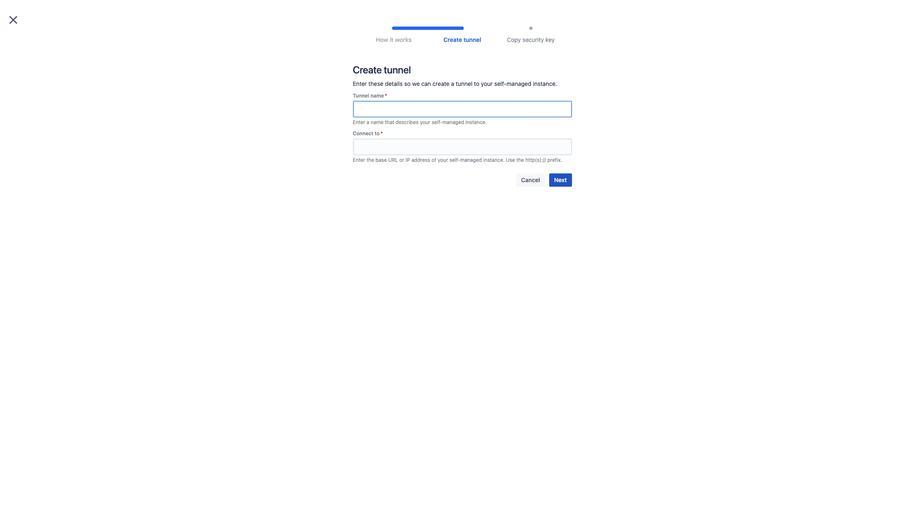 Task type: locate. For each thing, give the bounding box(es) containing it.
to
[[474, 80, 479, 87], [375, 130, 380, 136], [562, 143, 567, 150], [589, 143, 594, 150], [524, 151, 530, 158]]

1 horizontal spatial create
[[483, 151, 500, 158]]

0 vertical spatial *
[[385, 93, 387, 99]]

1 horizontal spatial cloud
[[568, 151, 583, 158]]

tunnel name *
[[353, 93, 387, 99]]

your up do
[[455, 143, 467, 150]]

tunnel
[[464, 36, 481, 43], [384, 64, 411, 76], [456, 80, 473, 87], [506, 151, 523, 158], [500, 180, 517, 187]]

0 vertical spatial enter
[[353, 80, 367, 87]]

2 vertical spatial create tunnel
[[480, 180, 517, 187]]

0 vertical spatial name
[[371, 93, 384, 99]]

a inside the communicate with your network securely, without needing to open it to the outside world. to do this, create a tunnel to connect your cloud and self-managed products.
[[501, 151, 504, 158]]

create tunnel button
[[475, 177, 522, 190]]

works
[[395, 36, 412, 43]]

2 horizontal spatial create
[[480, 180, 499, 187]]

name left that
[[371, 119, 384, 125]]

use
[[506, 157, 515, 163]]

banner
[[0, 0, 898, 23]]

self-
[[494, 80, 507, 87], [432, 119, 443, 125], [493, 126, 509, 135], [450, 157, 460, 163], [467, 159, 479, 166]]

create down network
[[483, 151, 500, 158]]

1 vertical spatial name
[[371, 119, 384, 125]]

your down needing
[[554, 151, 566, 158]]

1 horizontal spatial and
[[584, 151, 594, 158]]

do
[[461, 151, 468, 158]]

create
[[444, 36, 462, 43], [353, 64, 382, 76], [480, 180, 499, 187]]

or
[[399, 157, 404, 163]]

* for tunnel name *
[[385, 93, 387, 99]]

1 vertical spatial a
[[367, 119, 369, 125]]

that
[[385, 119, 394, 125]]

security
[[523, 36, 544, 43]]

and right the prefix.
[[584, 151, 594, 158]]

and
[[477, 126, 491, 135], [584, 151, 594, 158]]

managed inside the communicate with your network securely, without needing to open it to the outside world. to do this, create a tunnel to connect your cloud and self-managed products.
[[479, 159, 504, 166]]

Enter a name that describes your self-managed instance. field
[[354, 102, 571, 117]]

without
[[517, 143, 537, 150]]

2 vertical spatial create
[[480, 180, 499, 187]]

*
[[385, 93, 387, 99], [381, 130, 383, 136]]

create inside the communicate with your network securely, without needing to open it to the outside world. to do this, create a tunnel to connect your cloud and self-managed products.
[[483, 151, 500, 158]]

a
[[451, 80, 454, 87], [367, 119, 369, 125], [501, 151, 504, 158]]

prefix.
[[547, 157, 562, 163]]

2 enter from the top
[[353, 119, 365, 125]]

instance.
[[533, 80, 557, 87], [466, 119, 487, 125], [483, 157, 505, 163]]

cloud up enter the base url or ip address of your self-managed instance. use the http(s):// prefix. field
[[455, 126, 475, 135]]

a down securely,
[[501, 151, 504, 158]]

1 vertical spatial and
[[584, 151, 594, 158]]

2 vertical spatial enter
[[353, 157, 365, 163]]

securely,
[[492, 143, 516, 150]]

0 vertical spatial create tunnel
[[444, 36, 481, 43]]

enter a name that describes your self-managed instance.
[[353, 119, 487, 125]]

self- inside the communicate with your network securely, without needing to open it to the outside world. to do this, create a tunnel to connect your cloud and self-managed products.
[[467, 159, 479, 166]]

the left base
[[367, 157, 374, 163]]

enter up the tunnel
[[353, 80, 367, 87]]

create inside progress "element"
[[444, 36, 462, 43]]

products.
[[505, 159, 531, 166]]

2 name from the top
[[371, 119, 384, 125]]

* down details
[[385, 93, 387, 99]]

0 horizontal spatial and
[[477, 126, 491, 135]]

1 enter from the top
[[353, 80, 367, 87]]

and up network
[[477, 126, 491, 135]]

your
[[481, 80, 493, 87], [420, 119, 430, 125], [436, 126, 453, 135], [455, 143, 467, 150], [554, 151, 566, 158], [438, 157, 448, 163]]

your right of
[[438, 157, 448, 163]]

to left open
[[562, 143, 567, 150]]

a right can
[[451, 80, 454, 87]]

1 horizontal spatial it
[[584, 143, 587, 150]]

details
[[385, 80, 403, 87]]

managed
[[507, 80, 532, 87], [443, 119, 464, 125], [509, 126, 544, 135], [460, 157, 482, 163], [479, 159, 504, 166]]

0 horizontal spatial cloud
[[455, 126, 475, 135]]

name down these
[[371, 93, 384, 99]]

0 horizontal spatial *
[[381, 130, 383, 136]]

open
[[569, 143, 582, 150]]

0 vertical spatial create
[[433, 80, 450, 87]]

create inside dialog
[[433, 80, 450, 87]]

the
[[404, 151, 412, 158], [367, 157, 374, 163], [517, 157, 524, 163]]

2 vertical spatial a
[[501, 151, 504, 158]]

it right open
[[584, 143, 587, 150]]

describes
[[396, 119, 419, 125]]

it
[[390, 36, 394, 43], [584, 143, 587, 150]]

1 horizontal spatial a
[[451, 80, 454, 87]]

cancel
[[521, 176, 540, 183]]

0 vertical spatial and
[[477, 126, 491, 135]]

0 vertical spatial create
[[444, 36, 462, 43]]

create
[[433, 80, 450, 87], [483, 151, 500, 158]]

1 horizontal spatial create
[[444, 36, 462, 43]]

1 horizontal spatial the
[[404, 151, 412, 158]]

* right connect
[[381, 130, 383, 136]]

the right use
[[517, 157, 524, 163]]

name
[[371, 93, 384, 99], [371, 119, 384, 125]]

a up connect to *
[[367, 119, 369, 125]]

1 vertical spatial *
[[381, 130, 383, 136]]

cloud
[[455, 126, 475, 135], [568, 151, 583, 158]]

to
[[453, 151, 460, 158]]

1 vertical spatial instance.
[[466, 119, 487, 125]]

enter left base
[[353, 157, 365, 163]]

these
[[369, 80, 383, 87]]

we
[[412, 80, 420, 87]]

progress element
[[363, 27, 562, 43]]

with
[[442, 143, 454, 150]]

0 horizontal spatial create
[[353, 64, 382, 76]]

the right url
[[404, 151, 412, 158]]

tunnel inside button
[[500, 180, 517, 187]]

your up the with
[[436, 126, 453, 135]]

0 vertical spatial it
[[390, 36, 394, 43]]

to down without on the right top of page
[[524, 151, 530, 158]]

3 enter from the top
[[353, 157, 365, 163]]

cancel button
[[516, 173, 545, 187]]

0 horizontal spatial it
[[390, 36, 394, 43]]

create tunnel
[[444, 36, 481, 43], [353, 64, 411, 76], [480, 180, 517, 187]]

needing
[[539, 143, 560, 150]]

1 vertical spatial cloud
[[568, 151, 583, 158]]

connect to *
[[353, 130, 383, 136]]

link
[[419, 126, 435, 135]]

enter for enter these details so we can create a tunnel to your self-managed instance.
[[353, 80, 367, 87]]

it inside the communicate with your network securely, without needing to open it to the outside world. to do this, create a tunnel to connect your cloud and self-managed products.
[[584, 143, 587, 150]]

create tunnel inside button
[[480, 180, 517, 187]]

world.
[[435, 151, 452, 158]]

1 vertical spatial enter
[[353, 119, 365, 125]]

enter up connect
[[353, 119, 365, 125]]

create right can
[[433, 80, 450, 87]]

1 vertical spatial it
[[584, 143, 587, 150]]

0 vertical spatial a
[[451, 80, 454, 87]]

2 horizontal spatial a
[[501, 151, 504, 158]]

0 vertical spatial cloud
[[455, 126, 475, 135]]

1 horizontal spatial *
[[385, 93, 387, 99]]

tunnel inside the communicate with your network securely, without needing to open it to the outside world. to do this, create a tunnel to connect your cloud and self-managed products.
[[506, 151, 523, 158]]

http(s)://
[[526, 157, 546, 163]]

1 vertical spatial create
[[483, 151, 500, 158]]

0 horizontal spatial create
[[433, 80, 450, 87]]

this,
[[470, 151, 481, 158]]

it right how
[[390, 36, 394, 43]]

to right connect
[[375, 130, 380, 136]]

enter
[[353, 80, 367, 87], [353, 119, 365, 125], [353, 157, 365, 163]]

cloud down open
[[568, 151, 583, 158]]

communicate with your network securely, without needing to open it to the outside world. to do this, create a tunnel to connect your cloud and self-managed products.
[[404, 143, 594, 166]]



Task type: describe. For each thing, give the bounding box(es) containing it.
Enter the base URL or IP address of your self-managed instance. Use the http(s):// prefix. field
[[354, 139, 571, 154]]

it inside progress "element"
[[390, 36, 394, 43]]

1 name from the top
[[371, 93, 384, 99]]

outside
[[414, 151, 434, 158]]

cloud inside the communicate with your network securely, without needing to open it to the outside world. to do this, create a tunnel to connect your cloud and self-managed products.
[[568, 151, 583, 158]]

ip
[[406, 157, 410, 163]]

global navigation element
[[5, 0, 759, 23]]

copy security key
[[507, 36, 555, 43]]

connect
[[353, 130, 373, 136]]

so
[[404, 80, 411, 87]]

address
[[412, 157, 430, 163]]

0 horizontal spatial the
[[367, 157, 374, 163]]

enter for enter a name that describes your self-managed instance.
[[353, 119, 365, 125]]

enter the base url or ip address of your self-managed instance. use the http(s):// prefix.
[[353, 157, 562, 163]]

1 vertical spatial create
[[353, 64, 382, 76]]

base
[[376, 157, 387, 163]]

create tunnel inside progress "element"
[[444, 36, 481, 43]]

connect
[[531, 151, 553, 158]]

create tunnel dialog
[[0, 0, 898, 524]]

how it works
[[376, 36, 412, 43]]

network
[[469, 143, 490, 150]]

to up enter a name that describes your self-managed instance. field
[[474, 80, 479, 87]]

enter for enter the base url or ip address of your self-managed instance. use the http(s):// prefix.
[[353, 157, 365, 163]]

products
[[546, 126, 578, 135]]

next button
[[549, 173, 572, 187]]

2 vertical spatial instance.
[[483, 157, 505, 163]]

your up link
[[420, 119, 430, 125]]

link your cloud and self-managed products
[[419, 126, 578, 135]]

next
[[554, 176, 567, 183]]

your up enter a name that describes your self-managed instance. field
[[481, 80, 493, 87]]

of
[[432, 157, 436, 163]]

how
[[376, 36, 388, 43]]

the inside the communicate with your network securely, without needing to open it to the outside world. to do this, create a tunnel to connect your cloud and self-managed products.
[[404, 151, 412, 158]]

create inside create tunnel button
[[480, 180, 499, 187]]

* for connect to *
[[381, 130, 383, 136]]

2 horizontal spatial the
[[517, 157, 524, 163]]

copy
[[507, 36, 521, 43]]

0 vertical spatial instance.
[[533, 80, 557, 87]]

0 horizontal spatial a
[[367, 119, 369, 125]]

and inside the communicate with your network securely, without needing to open it to the outside world. to do this, create a tunnel to connect your cloud and self-managed products.
[[584, 151, 594, 158]]

communicate
[[404, 143, 441, 150]]

enter these details so we can create a tunnel to your self-managed instance.
[[353, 80, 557, 87]]

tunnel inside progress "element"
[[464, 36, 481, 43]]

key
[[546, 36, 555, 43]]

to right open
[[589, 143, 594, 150]]

1 vertical spatial create tunnel
[[353, 64, 411, 76]]

url
[[388, 157, 398, 163]]

can
[[421, 80, 431, 87]]

tunnel
[[353, 93, 369, 99]]



Task type: vqa. For each thing, say whether or not it's contained in the screenshot.
Enter to the middle
yes



